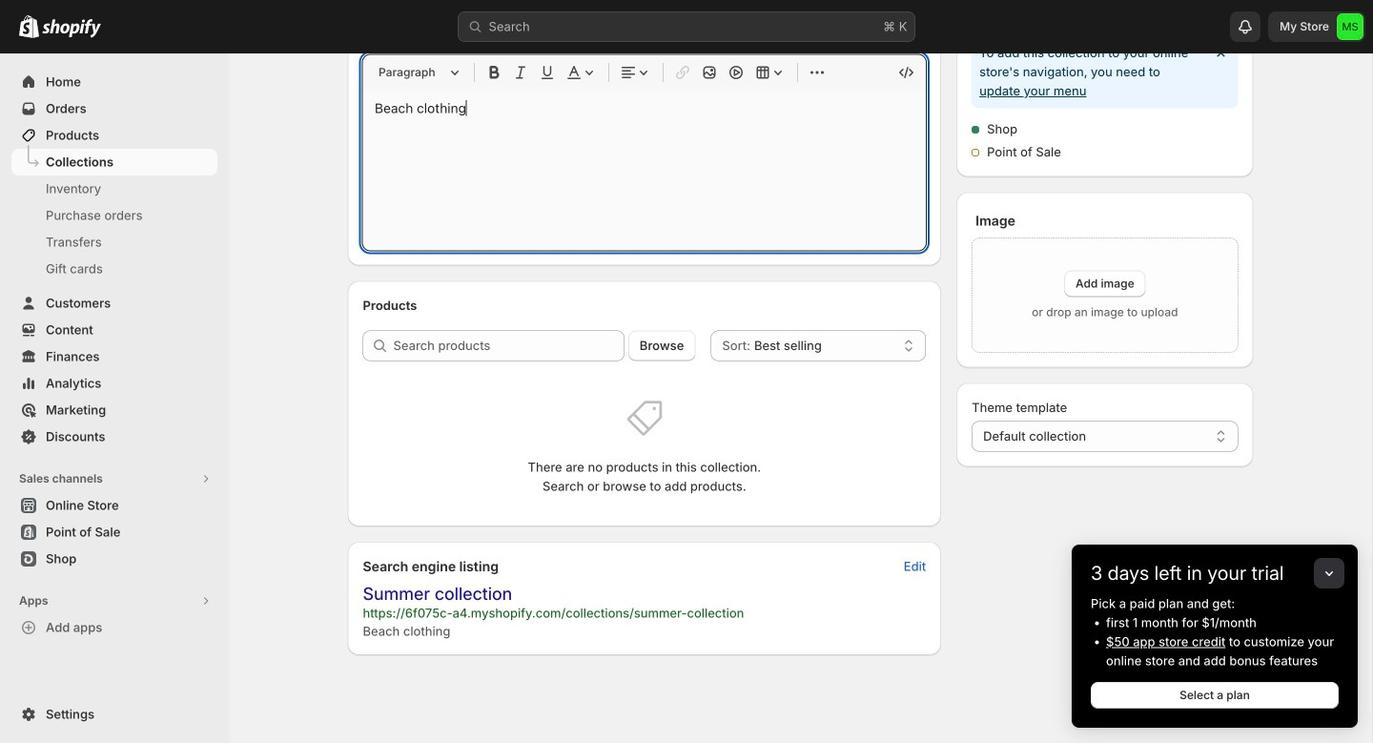Task type: describe. For each thing, give the bounding box(es) containing it.
0 horizontal spatial shopify image
[[19, 15, 39, 38]]



Task type: vqa. For each thing, say whether or not it's contained in the screenshot.
Shopify icon
yes



Task type: locate. For each thing, give the bounding box(es) containing it.
Search products text field
[[394, 331, 625, 361]]

status
[[972, 36, 1239, 108]]

1 horizontal spatial shopify image
[[42, 19, 101, 38]]

no products image
[[626, 399, 664, 437]]

shopify image
[[19, 15, 39, 38], [42, 19, 101, 38]]

my store image
[[1338, 13, 1364, 40]]



